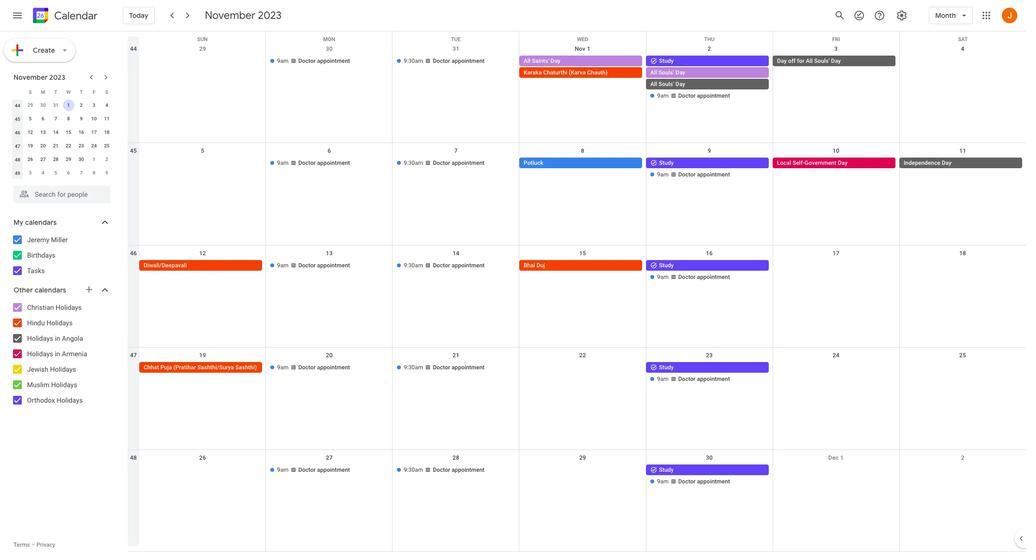 Task type: vqa. For each thing, say whether or not it's contained in the screenshot.
James Peterson tree item
no



Task type: locate. For each thing, give the bounding box(es) containing it.
1 horizontal spatial november
[[205, 9, 256, 22]]

diwali/deepavali
[[144, 262, 187, 269]]

holidays up orthodox holidays
[[51, 381, 77, 389]]

my calendars
[[14, 218, 57, 227]]

18
[[104, 130, 110, 135], [959, 250, 966, 257]]

25
[[104, 143, 110, 148], [959, 352, 966, 359]]

8 left december 9 element
[[93, 170, 95, 176]]

46
[[15, 130, 20, 135], [130, 250, 137, 257]]

21 element
[[50, 140, 62, 152]]

t right w at the left
[[80, 89, 83, 95]]

9
[[80, 116, 83, 121], [708, 148, 711, 154], [105, 170, 108, 176]]

1 horizontal spatial 3
[[93, 103, 95, 108]]

5 9:30am from the top
[[404, 467, 423, 473]]

12
[[28, 130, 33, 135], [199, 250, 206, 257]]

1 horizontal spatial 7
[[80, 170, 83, 176]]

1 horizontal spatial 31
[[453, 45, 459, 52]]

month
[[935, 11, 956, 20]]

1 vertical spatial 10
[[833, 148, 840, 154]]

4 down sat on the top of page
[[961, 45, 965, 52]]

45 inside the november 2023 grid
[[15, 116, 20, 122]]

1 vertical spatial in
[[55, 350, 60, 358]]

souls'
[[814, 58, 830, 64], [659, 69, 674, 76], [659, 81, 674, 88]]

21 inside 21 element
[[53, 143, 59, 148]]

study for 30
[[659, 467, 674, 473]]

3 down f
[[93, 103, 95, 108]]

0 vertical spatial 7
[[54, 116, 57, 121]]

22 element
[[63, 140, 74, 152]]

s left m
[[29, 89, 32, 95]]

10 element
[[88, 113, 100, 125]]

in for angola
[[55, 335, 60, 342]]

31 down tue
[[453, 45, 459, 52]]

24 inside "row group"
[[91, 143, 97, 148]]

row containing 5
[[11, 112, 113, 126]]

1 horizontal spatial 21
[[453, 352, 459, 359]]

hindu holidays
[[27, 319, 73, 327]]

1 vertical spatial november 2023
[[14, 73, 65, 82]]

3
[[834, 45, 838, 52], [93, 103, 95, 108], [29, 170, 32, 176]]

1 horizontal spatial 48
[[130, 454, 137, 461]]

44 inside "row group"
[[15, 103, 20, 108]]

30 inside 30 element
[[79, 157, 84, 162]]

1 horizontal spatial 26
[[199, 454, 206, 461]]

1 horizontal spatial 11
[[959, 148, 966, 154]]

0 horizontal spatial 9
[[80, 116, 83, 121]]

0 vertical spatial souls'
[[814, 58, 830, 64]]

44 left october 29 element
[[15, 103, 20, 108]]

terms
[[14, 542, 30, 548]]

0 vertical spatial november
[[205, 9, 256, 22]]

5 study button from the top
[[646, 465, 769, 475]]

1 vertical spatial 26
[[199, 454, 206, 461]]

12 left 13 element
[[28, 130, 33, 135]]

1 vertical spatial 31
[[53, 103, 59, 108]]

calendars for other calendars
[[35, 286, 66, 295]]

cell
[[139, 56, 266, 102], [519, 56, 646, 102], [646, 56, 773, 102], [900, 56, 1026, 102], [139, 158, 266, 181], [646, 158, 773, 181], [646, 260, 773, 283], [773, 260, 900, 283], [900, 260, 1026, 283], [519, 362, 646, 386], [646, 362, 773, 386], [773, 362, 900, 386], [900, 362, 1026, 386], [139, 465, 266, 488], [519, 465, 646, 488], [646, 465, 773, 488], [773, 465, 900, 488], [900, 465, 1026, 488]]

0 horizontal spatial 28
[[53, 157, 59, 162]]

11 up "independence day" button
[[959, 148, 966, 154]]

0 horizontal spatial 10
[[91, 116, 97, 121]]

27
[[40, 157, 46, 162], [326, 454, 333, 461]]

1 study button from the top
[[646, 56, 769, 66]]

1 vertical spatial 2023
[[49, 73, 65, 82]]

17
[[91, 130, 97, 135], [833, 250, 840, 257]]

bhai duj button
[[519, 260, 642, 271]]

16 element
[[75, 127, 87, 138]]

tue
[[451, 36, 461, 43]]

0 vertical spatial 13
[[40, 130, 46, 135]]

46 for sun
[[130, 250, 137, 257]]

9:30am for 14
[[404, 262, 423, 269]]

4 study from the top
[[659, 364, 674, 371]]

2 vertical spatial 6
[[67, 170, 70, 176]]

1 vertical spatial 47
[[130, 352, 137, 359]]

terms link
[[14, 542, 30, 548]]

jewish
[[27, 366, 48, 373]]

december 1 element
[[88, 154, 100, 165]]

0 horizontal spatial 25
[[104, 143, 110, 148]]

s right f
[[105, 89, 108, 95]]

0 horizontal spatial 12
[[28, 130, 33, 135]]

privacy
[[37, 542, 55, 548]]

birthdays
[[27, 251, 55, 259]]

0 horizontal spatial 16
[[79, 130, 84, 135]]

1 vertical spatial 48
[[130, 454, 137, 461]]

0 vertical spatial 48
[[15, 157, 20, 162]]

2 s from the left
[[105, 89, 108, 95]]

4 inside "element"
[[42, 170, 44, 176]]

20 inside "row group"
[[40, 143, 46, 148]]

0 horizontal spatial 26
[[28, 157, 33, 162]]

november
[[205, 9, 256, 22], [14, 73, 48, 82]]

1 horizontal spatial s
[[105, 89, 108, 95]]

create
[[33, 46, 55, 55]]

terms – privacy
[[14, 542, 55, 548]]

independence day
[[904, 160, 952, 167]]

8 up potluck button
[[581, 148, 584, 154]]

0 vertical spatial calendars
[[25, 218, 57, 227]]

add other calendars image
[[84, 285, 94, 295]]

november up sun
[[205, 9, 256, 22]]

1 s from the left
[[29, 89, 32, 95]]

46 for m
[[15, 130, 20, 135]]

1 9:30am from the top
[[404, 58, 423, 64]]

46 inside grid
[[130, 250, 137, 257]]

3 9:30am from the top
[[404, 262, 423, 269]]

10 up local self-government day button
[[833, 148, 840, 154]]

holidays for christian
[[56, 304, 82, 311]]

sun
[[197, 36, 208, 43]]

chhat puja (pratihar sashthi/surya sashthi) button
[[139, 362, 262, 373]]

holidays for muslim
[[51, 381, 77, 389]]

10 inside 10 element
[[91, 116, 97, 121]]

1 horizontal spatial 16
[[706, 250, 713, 257]]

12 inside the november 2023 grid
[[28, 130, 33, 135]]

44 inside grid
[[130, 45, 137, 52]]

0 horizontal spatial 27
[[40, 157, 46, 162]]

december 5 element
[[50, 167, 62, 179]]

2 horizontal spatial 3
[[834, 45, 838, 52]]

3 study button from the top
[[646, 260, 769, 271]]

27 element
[[37, 154, 49, 165]]

1 vertical spatial all souls' day button
[[646, 79, 769, 89]]

row group
[[11, 99, 113, 180]]

2 9:30am from the top
[[404, 160, 423, 167]]

s
[[29, 89, 32, 95], [105, 89, 108, 95]]

independence day button
[[899, 158, 1022, 168]]

0 vertical spatial 2023
[[258, 9, 282, 22]]

4 up 11 element
[[105, 103, 108, 108]]

2 vertical spatial souls'
[[659, 81, 674, 88]]

29 element
[[63, 154, 74, 165]]

1 in from the top
[[55, 335, 60, 342]]

1 horizontal spatial 18
[[959, 250, 966, 257]]

2 vertical spatial 9
[[105, 170, 108, 176]]

calendars up jeremy
[[25, 218, 57, 227]]

9:30am for 28
[[404, 467, 423, 473]]

1 horizontal spatial 20
[[326, 352, 333, 359]]

2 horizontal spatial 4
[[961, 45, 965, 52]]

row containing 44
[[128, 41, 1026, 143]]

1 study from the top
[[659, 58, 674, 64]]

8 down "1" "cell"
[[67, 116, 70, 121]]

row containing 12
[[11, 126, 113, 139]]

0 horizontal spatial 14
[[53, 130, 59, 135]]

december 8 element
[[88, 167, 100, 179]]

in for armenia
[[55, 350, 60, 358]]

1 horizontal spatial 5
[[54, 170, 57, 176]]

november 2023 up sun
[[205, 9, 282, 22]]

20 element
[[37, 140, 49, 152]]

28
[[53, 157, 59, 162], [453, 454, 459, 461]]

9:30am
[[404, 58, 423, 64], [404, 160, 423, 167], [404, 262, 423, 269], [404, 364, 423, 371], [404, 467, 423, 473]]

1 horizontal spatial 10
[[833, 148, 840, 154]]

Search for people text field
[[19, 186, 104, 203]]

holidays down "muslim holidays"
[[57, 397, 83, 404]]

1 vertical spatial november
[[14, 73, 48, 82]]

44 down today
[[130, 45, 137, 52]]

48 inside the november 2023 grid
[[15, 157, 20, 162]]

0 horizontal spatial s
[[29, 89, 32, 95]]

study button for 30
[[646, 465, 769, 475]]

1 horizontal spatial 47
[[130, 352, 137, 359]]

1 vertical spatial 15
[[579, 250, 586, 257]]

all saints' day button
[[519, 56, 642, 66]]

2023
[[258, 9, 282, 22], [49, 73, 65, 82]]

t
[[54, 89, 57, 95], [80, 89, 83, 95]]

december 6 element
[[63, 167, 74, 179]]

11 inside "row group"
[[104, 116, 110, 121]]

26 inside grid
[[199, 454, 206, 461]]

1 vertical spatial 46
[[130, 250, 137, 257]]

1 horizontal spatial t
[[80, 89, 83, 95]]

28 element
[[50, 154, 62, 165]]

9:30am for 7
[[404, 160, 423, 167]]

0 horizontal spatial 5
[[29, 116, 32, 121]]

10 left 11 element
[[91, 116, 97, 121]]

47 for sun
[[130, 352, 137, 359]]

1 vertical spatial 20
[[326, 352, 333, 359]]

4
[[961, 45, 965, 52], [105, 103, 108, 108], [42, 170, 44, 176]]

1 vertical spatial souls'
[[659, 69, 674, 76]]

0 vertical spatial 4
[[961, 45, 965, 52]]

study button for 16
[[646, 260, 769, 271]]

2 in from the top
[[55, 350, 60, 358]]

5
[[29, 116, 32, 121], [201, 148, 204, 154], [54, 170, 57, 176]]

44
[[130, 45, 137, 52], [15, 103, 20, 108]]

hindu
[[27, 319, 45, 327]]

3 inside 'element'
[[29, 170, 32, 176]]

cell containing all saints' day
[[519, 56, 646, 102]]

thu
[[704, 36, 715, 43]]

3 study from the top
[[659, 262, 674, 269]]

1 vertical spatial 19
[[199, 352, 206, 359]]

1 horizontal spatial november 2023
[[205, 9, 282, 22]]

2 study button from the top
[[646, 158, 769, 168]]

13 element
[[37, 127, 49, 138]]

5 study from the top
[[659, 467, 674, 473]]

1 right 30 element
[[93, 157, 95, 162]]

1 cell
[[62, 99, 75, 112]]

20
[[40, 143, 46, 148], [326, 352, 333, 359]]

row
[[128, 31, 1026, 46], [128, 41, 1026, 143], [11, 85, 113, 99], [11, 99, 113, 112], [11, 112, 113, 126], [11, 126, 113, 139], [11, 139, 113, 153], [128, 143, 1026, 246], [11, 153, 113, 166], [11, 166, 113, 180], [128, 246, 1026, 348], [128, 348, 1026, 450], [128, 450, 1026, 552]]

souls' for day
[[659, 81, 674, 88]]

22 inside "row group"
[[66, 143, 71, 148]]

2 horizontal spatial 7
[[454, 148, 458, 154]]

1 right october 31 element
[[67, 103, 70, 108]]

26 inside 26 element
[[28, 157, 33, 162]]

47 inside "row group"
[[15, 143, 20, 149]]

30 inside the october 30 element
[[40, 103, 46, 108]]

19 left 20 element
[[28, 143, 33, 148]]

48
[[15, 157, 20, 162], [130, 454, 137, 461]]

0 horizontal spatial 2023
[[49, 73, 65, 82]]

0 vertical spatial 46
[[15, 130, 20, 135]]

0 horizontal spatial 45
[[15, 116, 20, 122]]

None search field
[[0, 182, 120, 203]]

48 for sun
[[130, 454, 137, 461]]

0 horizontal spatial 17
[[91, 130, 97, 135]]

holidays up jewish
[[27, 350, 53, 358]]

december 7 element
[[75, 167, 87, 179]]

november 2023 up m
[[14, 73, 65, 82]]

2 study from the top
[[659, 160, 674, 167]]

0 horizontal spatial 47
[[15, 143, 20, 149]]

souls' inside button
[[814, 58, 830, 64]]

31 right the october 30 element
[[53, 103, 59, 108]]

20 inside grid
[[326, 352, 333, 359]]

13
[[40, 130, 46, 135], [326, 250, 333, 257]]

all
[[524, 58, 531, 64], [806, 58, 813, 64], [650, 69, 657, 76], [650, 81, 657, 88]]

(karva
[[569, 69, 586, 76]]

1 horizontal spatial 13
[[326, 250, 333, 257]]

chauth)
[[587, 69, 608, 76]]

0 vertical spatial 21
[[53, 143, 59, 148]]

29
[[199, 45, 206, 52], [28, 103, 33, 108], [66, 157, 71, 162], [579, 454, 586, 461]]

local self-government day
[[777, 160, 848, 167]]

22
[[66, 143, 71, 148], [579, 352, 586, 359]]

month button
[[929, 4, 973, 27]]

0 horizontal spatial 46
[[15, 130, 20, 135]]

24 inside grid
[[833, 352, 840, 359]]

15 right 14 element
[[66, 130, 71, 135]]

sashthi/surya
[[197, 364, 234, 371]]

0 horizontal spatial 48
[[15, 157, 20, 162]]

november up m
[[14, 73, 48, 82]]

in
[[55, 335, 60, 342], [55, 350, 60, 358]]

0 vertical spatial 15
[[66, 130, 71, 135]]

6
[[42, 116, 44, 121], [328, 148, 331, 154], [67, 170, 70, 176]]

dec
[[828, 454, 839, 461]]

0 horizontal spatial 21
[[53, 143, 59, 148]]

7
[[54, 116, 57, 121], [454, 148, 458, 154], [80, 170, 83, 176]]

holidays up holidays in angola
[[47, 319, 73, 327]]

28 inside the november 2023 grid
[[53, 157, 59, 162]]

0 vertical spatial november 2023
[[205, 9, 282, 22]]

12 up diwali/deepavali button
[[199, 250, 206, 257]]

47 inside grid
[[130, 352, 137, 359]]

27 inside the november 2023 grid
[[40, 157, 46, 162]]

3 right "49"
[[29, 170, 32, 176]]

15 up bhai duj button
[[579, 250, 586, 257]]

1 vertical spatial 4
[[105, 103, 108, 108]]

f
[[93, 89, 95, 95]]

holidays down "other calendars" dropdown button
[[56, 304, 82, 311]]

26 element
[[24, 154, 36, 165]]

45
[[15, 116, 20, 122], [130, 148, 137, 154]]

4 left the december 5 element
[[42, 170, 44, 176]]

0 horizontal spatial 4
[[42, 170, 44, 176]]

13 inside the november 2023 grid
[[40, 130, 46, 135]]

in left angola
[[55, 335, 60, 342]]

row containing 45
[[128, 143, 1026, 246]]

in down holidays in angola
[[55, 350, 60, 358]]

1 vertical spatial 17
[[833, 250, 840, 257]]

christian holidays
[[27, 304, 82, 311]]

47 for m
[[15, 143, 20, 149]]

3 down fri on the right
[[834, 45, 838, 52]]

0 horizontal spatial 13
[[40, 130, 46, 135]]

dec 1
[[828, 454, 844, 461]]

1 vertical spatial 14
[[453, 250, 459, 257]]

47
[[15, 143, 20, 149], [130, 352, 137, 359]]

10 inside grid
[[833, 148, 840, 154]]

1 vertical spatial 9
[[708, 148, 711, 154]]

0 vertical spatial 12
[[28, 130, 33, 135]]

19 up chhat puja (pratihar sashthi/surya sashthi) button
[[199, 352, 206, 359]]

all souls' day button
[[646, 67, 769, 78], [646, 79, 769, 89]]

9am
[[277, 58, 289, 64], [657, 92, 669, 99], [277, 160, 289, 167], [657, 171, 669, 178], [277, 262, 289, 269], [657, 274, 669, 280], [277, 364, 289, 371], [657, 376, 669, 383], [277, 467, 289, 473], [657, 478, 669, 485]]

1 horizontal spatial 44
[[130, 45, 137, 52]]

1 vertical spatial 45
[[130, 148, 137, 154]]

0 horizontal spatial 31
[[53, 103, 59, 108]]

christian
[[27, 304, 54, 311]]

4 9:30am from the top
[[404, 364, 423, 371]]

16 inside 16 'element'
[[79, 130, 84, 135]]

0 vertical spatial 6
[[42, 116, 44, 121]]

0 vertical spatial 44
[[130, 45, 137, 52]]

row containing 48
[[128, 450, 1026, 552]]

22 inside grid
[[579, 352, 586, 359]]

study
[[659, 58, 674, 64], [659, 160, 674, 167], [659, 262, 674, 269], [659, 364, 674, 371], [659, 467, 674, 473]]

1 t from the left
[[54, 89, 57, 95]]

1 vertical spatial 5
[[201, 148, 204, 154]]

19 element
[[24, 140, 36, 152]]

1 horizontal spatial 6
[[67, 170, 70, 176]]

grid
[[128, 31, 1026, 552]]

11 right 10 element
[[104, 116, 110, 121]]

holidays for jewish
[[50, 366, 76, 373]]

calendars up christian holidays
[[35, 286, 66, 295]]

study for 16
[[659, 262, 674, 269]]

jewish holidays
[[27, 366, 76, 373]]

16
[[79, 130, 84, 135], [706, 250, 713, 257]]

2 horizontal spatial 8
[[581, 148, 584, 154]]

24 element
[[88, 140, 100, 152]]

21
[[53, 143, 59, 148], [453, 352, 459, 359]]

row group containing 29
[[11, 99, 113, 180]]

1 right nov
[[587, 45, 591, 52]]

14 inside 14 element
[[53, 130, 59, 135]]

0 horizontal spatial 19
[[28, 143, 33, 148]]

0 vertical spatial 28
[[53, 157, 59, 162]]

holidays down holidays in armenia
[[50, 366, 76, 373]]

2 t from the left
[[80, 89, 83, 95]]

0 vertical spatial 25
[[104, 143, 110, 148]]

46 inside "row group"
[[15, 130, 20, 135]]

puja
[[160, 364, 172, 371]]

t right m
[[54, 89, 57, 95]]

4 study button from the top
[[646, 362, 769, 373]]

october 30 element
[[37, 100, 49, 111]]

0 horizontal spatial 44
[[15, 103, 20, 108]]

11
[[104, 116, 110, 121], [959, 148, 966, 154]]

2 horizontal spatial 6
[[328, 148, 331, 154]]

0 vertical spatial 31
[[453, 45, 459, 52]]

1 vertical spatial 28
[[453, 454, 459, 461]]

row containing 19
[[11, 139, 113, 153]]

25 inside the november 2023 grid
[[104, 143, 110, 148]]



Task type: describe. For each thing, give the bounding box(es) containing it.
1 vertical spatial 7
[[454, 148, 458, 154]]

0 vertical spatial 8
[[67, 116, 70, 121]]

14 element
[[50, 127, 62, 138]]

row containing 47
[[128, 348, 1026, 450]]

1 right dec
[[840, 454, 844, 461]]

study for 2
[[659, 58, 674, 64]]

23 element
[[75, 140, 87, 152]]

day off for all souls' day button
[[773, 56, 896, 66]]

self-
[[793, 160, 805, 167]]

study button for 9
[[646, 158, 769, 168]]

calendar
[[54, 9, 98, 22]]

45 for m
[[15, 116, 20, 122]]

w
[[66, 89, 71, 95]]

independence
[[904, 160, 940, 167]]

saints'
[[532, 58, 549, 64]]

all inside all saints' day karaka chaturthi (karva chauth)
[[524, 58, 531, 64]]

nov
[[575, 45, 586, 52]]

november 2023 grid
[[9, 85, 113, 180]]

44 for m
[[15, 103, 20, 108]]

calendar heading
[[52, 9, 98, 22]]

1 vertical spatial 23
[[706, 352, 713, 359]]

create button
[[4, 39, 75, 62]]

bhai duj
[[524, 262, 545, 269]]

calendars for my calendars
[[25, 218, 57, 227]]

duj
[[537, 262, 545, 269]]

orthodox
[[27, 397, 55, 404]]

local self-government day button
[[773, 158, 896, 168]]

potluck button
[[519, 158, 642, 168]]

other
[[14, 286, 33, 295]]

october 29 element
[[24, 100, 36, 111]]

0 horizontal spatial 6
[[42, 116, 44, 121]]

1 horizontal spatial 12
[[199, 250, 206, 257]]

december 3 element
[[24, 167, 36, 179]]

1 horizontal spatial 2023
[[258, 9, 282, 22]]

settings menu image
[[896, 10, 908, 21]]

main drawer image
[[12, 10, 23, 21]]

1 inside december 1 element
[[93, 157, 95, 162]]

study for 9
[[659, 160, 674, 167]]

bhai
[[524, 262, 535, 269]]

row containing 46
[[128, 246, 1026, 348]]

1 horizontal spatial 4
[[105, 103, 108, 108]]

17 element
[[88, 127, 100, 138]]

chaturthi
[[543, 69, 567, 76]]

december 2 element
[[101, 154, 113, 165]]

1 horizontal spatial 19
[[199, 352, 206, 359]]

15 inside grid
[[579, 250, 586, 257]]

1 vertical spatial 8
[[581, 148, 584, 154]]

6 inside december 6 element
[[67, 170, 70, 176]]

1 vertical spatial 13
[[326, 250, 333, 257]]

other calendars button
[[2, 282, 120, 298]]

15 element
[[63, 127, 74, 138]]

row containing 3
[[11, 166, 113, 180]]

(pratihar
[[173, 364, 196, 371]]

holidays for orthodox
[[57, 397, 83, 404]]

49
[[15, 170, 20, 176]]

jeremy
[[27, 236, 49, 244]]

0 vertical spatial 9
[[80, 116, 83, 121]]

study for 23
[[659, 364, 674, 371]]

9:30am for 31
[[404, 58, 423, 64]]

31 inside "row group"
[[53, 103, 59, 108]]

row containing 26
[[11, 153, 113, 166]]

25 element
[[101, 140, 113, 152]]

privacy link
[[37, 542, 55, 548]]

12 element
[[24, 127, 36, 138]]

sat
[[958, 36, 968, 43]]

armenia
[[62, 350, 87, 358]]

30 element
[[75, 154, 87, 165]]

today button
[[123, 4, 155, 27]]

2 all souls' day button from the top
[[646, 79, 769, 89]]

calendar element
[[31, 6, 98, 27]]

45 for sun
[[130, 148, 137, 154]]

6 inside grid
[[328, 148, 331, 154]]

day off for all souls' day
[[777, 58, 841, 64]]

1 horizontal spatial 14
[[453, 250, 459, 257]]

0 horizontal spatial november
[[14, 73, 48, 82]]

11 inside grid
[[959, 148, 966, 154]]

holidays in angola
[[27, 335, 83, 342]]

today
[[129, 11, 148, 20]]

9:30am for 21
[[404, 364, 423, 371]]

row containing s
[[11, 85, 113, 99]]

15 inside "element"
[[66, 130, 71, 135]]

1 vertical spatial 21
[[453, 352, 459, 359]]

fri
[[832, 36, 840, 43]]

48 for m
[[15, 157, 20, 162]]

row containing 29
[[11, 99, 113, 112]]

row containing sun
[[128, 31, 1026, 46]]

0 vertical spatial 3
[[834, 45, 838, 52]]

chhat puja (pratihar sashthi/surya sashthi)
[[144, 364, 257, 371]]

tasks
[[27, 267, 45, 275]]

19 inside the november 2023 grid
[[28, 143, 33, 148]]

study button for 23
[[646, 362, 769, 373]]

muslim holidays
[[27, 381, 77, 389]]

all inside button
[[806, 58, 813, 64]]

day inside all saints' day karaka chaturthi (karva chauth)
[[551, 58, 560, 64]]

nov 1
[[575, 45, 591, 52]]

muslim
[[27, 381, 49, 389]]

other calendars
[[14, 286, 66, 295]]

jeremy miller
[[27, 236, 68, 244]]

1 all souls' day button from the top
[[646, 67, 769, 78]]

1 horizontal spatial 17
[[833, 250, 840, 257]]

holidays in armenia
[[27, 350, 87, 358]]

11 element
[[101, 113, 113, 125]]

mon
[[323, 36, 335, 43]]

december 4 element
[[37, 167, 49, 179]]

government
[[805, 160, 837, 167]]

karaka
[[524, 69, 542, 76]]

2 horizontal spatial 9
[[708, 148, 711, 154]]

orthodox holidays
[[27, 397, 83, 404]]

row group inside the november 2023 grid
[[11, 99, 113, 180]]

diwali/deepavali button
[[139, 260, 262, 271]]

0 horizontal spatial 7
[[54, 116, 57, 121]]

october 31 element
[[50, 100, 62, 111]]

december 9 element
[[101, 167, 113, 179]]

44 for sun
[[130, 45, 137, 52]]

8 inside the december 8 element
[[93, 170, 95, 176]]

23 inside 23 element
[[79, 143, 84, 148]]

other calendars list
[[2, 300, 120, 408]]

1 vertical spatial 25
[[959, 352, 966, 359]]

1 horizontal spatial 28
[[453, 454, 459, 461]]

angola
[[62, 335, 83, 342]]

my calendars button
[[2, 215, 120, 230]]

18 inside the november 2023 grid
[[104, 130, 110, 135]]

all souls' day all souls' day
[[650, 69, 685, 88]]

potluck
[[524, 160, 543, 167]]

–
[[31, 542, 35, 548]]

karaka chaturthi (karva chauth) button
[[519, 67, 642, 78]]

holidays for hindu
[[47, 319, 73, 327]]

18 element
[[101, 127, 113, 138]]

local
[[777, 160, 791, 167]]

2 horizontal spatial 5
[[201, 148, 204, 154]]

sashthi)
[[235, 364, 257, 371]]

miller
[[51, 236, 68, 244]]

wed
[[577, 36, 588, 43]]

all saints' day karaka chaturthi (karva chauth)
[[524, 58, 608, 76]]

1 vertical spatial 27
[[326, 454, 333, 461]]

my
[[14, 218, 23, 227]]

17 inside 17 element
[[91, 130, 97, 135]]

study button for 2
[[646, 56, 769, 66]]

grid containing 44
[[128, 31, 1026, 552]]

for
[[797, 58, 805, 64]]

0 horizontal spatial november 2023
[[14, 73, 65, 82]]

1 inside "1" "cell"
[[67, 103, 70, 108]]

my calendars list
[[2, 232, 120, 279]]

souls' for for
[[814, 58, 830, 64]]

holidays down the hindu
[[27, 335, 53, 342]]

off
[[788, 58, 796, 64]]

chhat
[[144, 364, 159, 371]]

m
[[41, 89, 45, 95]]



